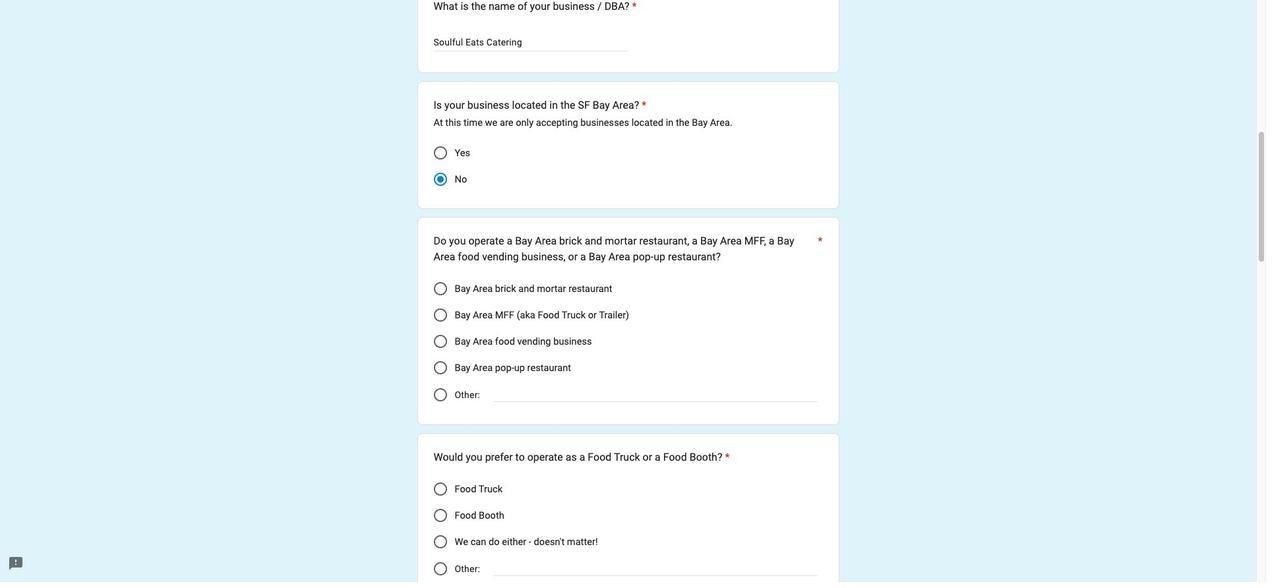 Task type: locate. For each thing, give the bounding box(es) containing it.
required question element for first heading from the top
[[630, 0, 637, 15]]

we can do either - doesn't matter! image
[[434, 536, 447, 549]]

food truck image
[[434, 483, 447, 496]]

None text field
[[434, 35, 628, 50]]

None radio
[[434, 389, 447, 402]]

2 heading from the top
[[434, 98, 733, 114]]

report a problem to google image
[[8, 556, 24, 572]]

required question element
[[630, 0, 637, 15], [639, 98, 647, 114], [815, 234, 823, 265], [722, 450, 730, 466]]

heading
[[434, 0, 637, 15], [434, 98, 733, 114], [434, 234, 823, 265], [434, 450, 730, 466]]

bay area pop-up restaurant image
[[434, 362, 447, 375]]

bay area food vending business image
[[434, 335, 447, 348]]

4 heading from the top
[[434, 450, 730, 466]]

None radio
[[434, 563, 447, 576]]

Food Booth radio
[[434, 509, 447, 523]]

3 heading from the top
[[434, 234, 823, 265]]

required question element for third heading from the bottom
[[639, 98, 647, 114]]



Task type: vqa. For each thing, say whether or not it's contained in the screenshot.
list item
no



Task type: describe. For each thing, give the bounding box(es) containing it.
Bay Area MFF (aka Food Truck or Trailer) radio
[[434, 309, 447, 322]]

1 heading from the top
[[434, 0, 637, 15]]

Bay Area pop-up restaurant radio
[[434, 362, 447, 375]]

no image
[[437, 176, 444, 183]]

bay area brick and mortar restaurant image
[[434, 282, 447, 296]]

No radio
[[434, 173, 447, 186]]

Yes radio
[[434, 147, 447, 160]]

We can do either - doesn't matter! radio
[[434, 536, 447, 549]]

required question element for 3rd heading from the top of the page
[[815, 234, 823, 265]]

Bay Area brick and mortar restaurant radio
[[434, 282, 447, 296]]

Bay Area food vending business radio
[[434, 335, 447, 348]]

Food Truck radio
[[434, 483, 447, 496]]

bay area mff (aka food truck or trailer) image
[[434, 309, 447, 322]]

yes image
[[434, 147, 447, 160]]

required question element for fourth heading from the top
[[722, 450, 730, 466]]

food booth image
[[434, 509, 447, 523]]



